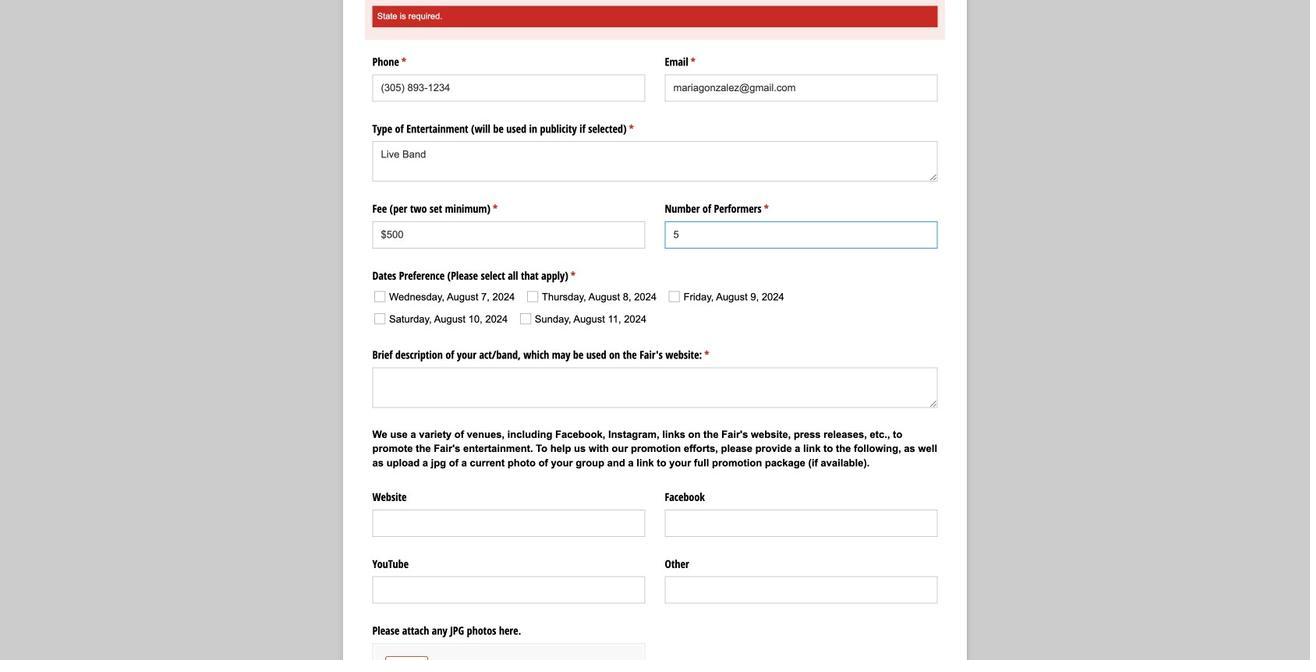 Task type: locate. For each thing, give the bounding box(es) containing it.
None text field
[[373, 222, 646, 249], [665, 510, 938, 537], [373, 577, 646, 604], [373, 222, 646, 249], [665, 510, 938, 537], [373, 577, 646, 604]]

None text field
[[373, 74, 646, 102], [665, 74, 938, 102], [373, 141, 938, 182], [665, 222, 938, 249], [373, 368, 938, 408], [373, 510, 646, 537], [665, 577, 938, 604], [373, 74, 646, 102], [665, 74, 938, 102], [373, 141, 938, 182], [665, 222, 938, 249], [373, 368, 938, 408], [373, 510, 646, 537], [665, 577, 938, 604]]

checkbox-group element
[[369, 285, 938, 333]]



Task type: vqa. For each thing, say whether or not it's contained in the screenshot.
text box
yes



